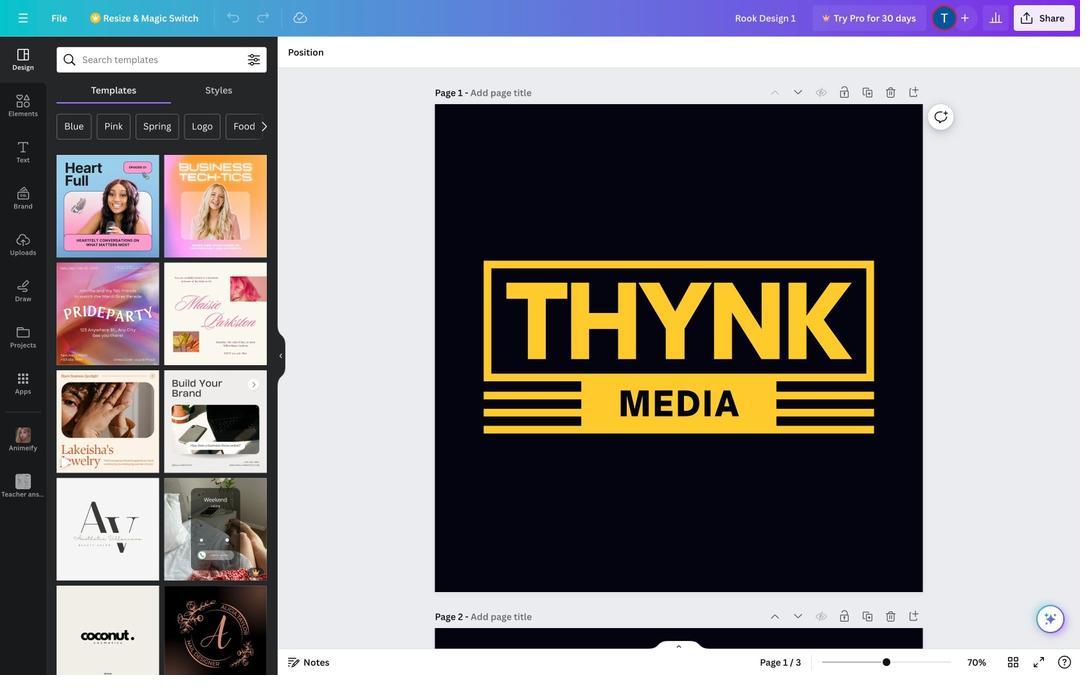Task type: describe. For each thing, give the bounding box(es) containing it.
Page title text field
[[471, 86, 533, 99]]

weekend calling ui instagram post image
[[164, 478, 267, 581]]

pastel blue pastel pink soft gradients & gloss self-help podcast cover group
[[57, 147, 159, 258]]

black & white minimalist aesthetic initials font logo image
[[57, 478, 159, 581]]

wedding invitation in beige peach magenta classy calligraphy style image
[[164, 263, 267, 365]]

Search templates search field
[[82, 48, 241, 72]]

Page title text field
[[471, 610, 533, 623]]

canva assistant image
[[1043, 612, 1058, 627]]

show pages image
[[648, 640, 710, 651]]

Design title text field
[[725, 5, 808, 31]]



Task type: locate. For each thing, give the bounding box(es) containing it.
hide image
[[277, 325, 286, 387]]

main menu bar
[[0, 0, 1080, 37]]

grey brown minimal social media & ux/ui tips square carousel instagram post group
[[164, 370, 267, 473]]

orange pink purple soft gradients & gloss tech & business podcast cover group
[[164, 147, 267, 258]]

rose gold elegant monogram floral circular logo group
[[164, 586, 267, 675]]

weekend calling ui instagram post group
[[164, 478, 267, 581]]

happy world pride square invitation in pink purple white photocentric style image
[[57, 263, 159, 365]]

side panel tab list
[[0, 37, 46, 510]]

black and white aesthetic minimalist modern simple typography coconut cosmetics logo group
[[57, 586, 159, 675]]

black and white aesthetic minimalist modern simple typography coconut cosmetics logo image
[[57, 586, 159, 675]]

education and awareness instagram post in cream dark orange clean corporate style group
[[57, 370, 159, 473]]



Task type: vqa. For each thing, say whether or not it's contained in the screenshot.
option group
no



